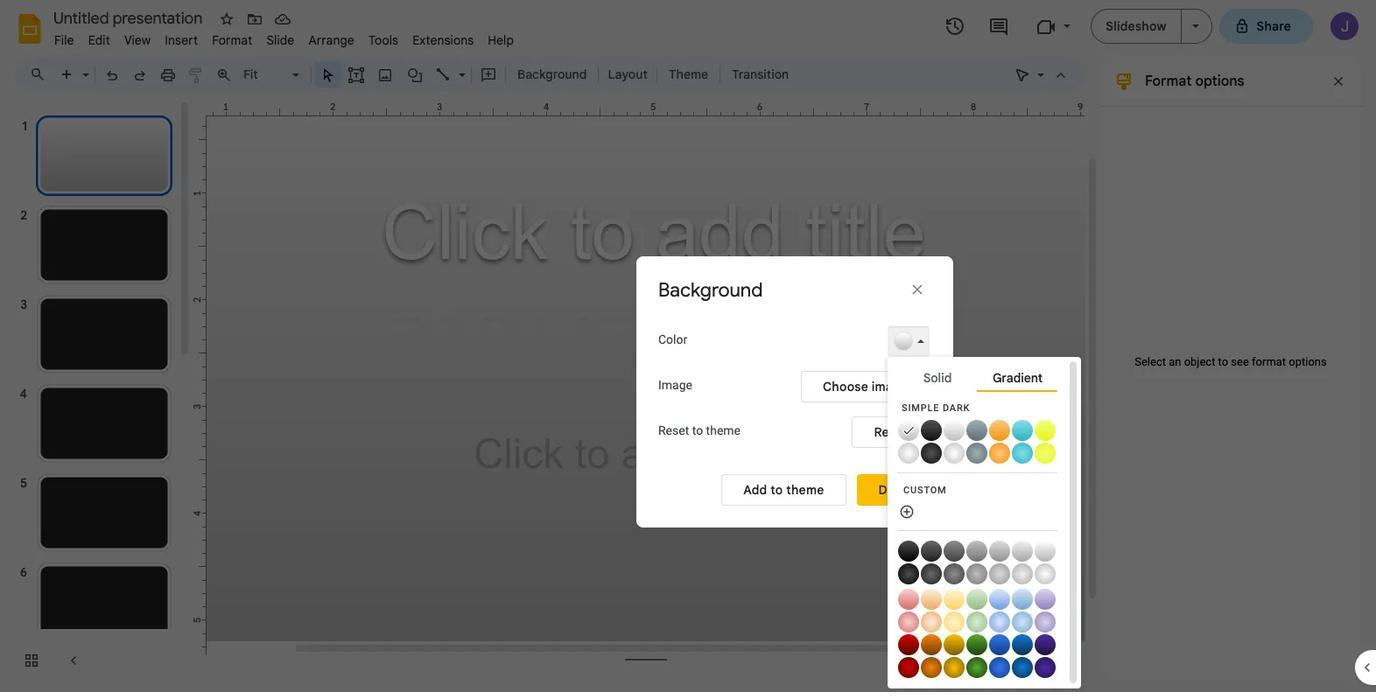 Task type: vqa. For each thing, say whether or not it's contained in the screenshot.
options to the top
yes



Task type: describe. For each thing, give the bounding box(es) containing it.
background heading
[[658, 278, 833, 302]]

reset button
[[852, 417, 930, 448]]

format options
[[1145, 73, 1245, 90]]

reset to theme
[[658, 423, 741, 437]]

custom button
[[897, 481, 1057, 502]]

reset for reset to theme
[[658, 423, 689, 437]]

custom
[[903, 485, 947, 497]]

1 vertical spatial options
[[1289, 355, 1327, 369]]

1 row from the top
[[898, 420, 1057, 441]]

theme for add to theme
[[786, 482, 824, 498]]

Rename text field
[[47, 7, 213, 28]]

to for reset to theme
[[692, 423, 703, 437]]

background dialog
[[636, 256, 953, 527]]

choose image
[[823, 379, 908, 395]]

main toolbar
[[52, 61, 798, 88]]

an
[[1169, 355, 1181, 369]]

4 row from the top
[[898, 563, 1057, 585]]

transition button
[[724, 61, 797, 88]]

menu bar banner
[[0, 0, 1376, 692]]

menu inside background application
[[888, 357, 1081, 689]]

select an object to see format options
[[1135, 355, 1327, 369]]

object
[[1184, 355, 1215, 369]]

choose
[[823, 379, 868, 395]]

navigation inside background application
[[0, 99, 193, 692]]

color
[[658, 332, 687, 346]]

background inside background button
[[517, 67, 587, 82]]

2 row from the top
[[898, 442, 1057, 464]]

add to theme
[[743, 482, 824, 498]]

background inside background heading
[[658, 278, 763, 302]]

reset for reset
[[874, 425, 908, 441]]

choose image button
[[801, 371, 930, 403]]

5 row from the top
[[898, 589, 1057, 610]]

dark
[[943, 403, 970, 414]]

theme for reset to theme
[[706, 423, 741, 437]]

see
[[1231, 355, 1249, 369]]

3 row from the top
[[898, 540, 1057, 562]]

add to theme button
[[722, 474, 846, 506]]

done button
[[857, 474, 931, 506]]

menu bar inside menu bar banner
[[47, 23, 521, 52]]

7 row from the top
[[898, 634, 1057, 656]]

0 horizontal spatial options
[[1195, 73, 1245, 90]]



Task type: locate. For each thing, give the bounding box(es) containing it.
1 horizontal spatial theme
[[786, 482, 824, 498]]

theme right add
[[786, 482, 824, 498]]

gradient tab
[[977, 367, 1057, 392]]

to for add to theme
[[771, 482, 783, 498]]

to down image on the bottom of page
[[692, 423, 703, 437]]

format
[[1252, 355, 1286, 369]]

1 horizontal spatial to
[[771, 482, 783, 498]]

options
[[1195, 73, 1245, 90], [1289, 355, 1327, 369]]

share. private to only me. image
[[1234, 18, 1250, 34]]

0 horizontal spatial to
[[692, 423, 703, 437]]

theme up add to theme button
[[706, 423, 741, 437]]

simple dark
[[902, 403, 970, 414]]

solid
[[923, 371, 952, 386]]

theme
[[706, 423, 741, 437], [786, 482, 824, 498]]

select
[[1135, 355, 1166, 369]]

mode and view toolbar
[[1008, 57, 1075, 92]]

menu
[[888, 357, 1081, 689]]

format options section
[[1099, 57, 1362, 678]]

format
[[1145, 73, 1192, 90]]

solid tab
[[897, 367, 978, 391]]

reset
[[658, 423, 689, 437], [874, 425, 908, 441]]

8 row from the top
[[898, 657, 1057, 679]]

select an object to see format options element
[[1126, 355, 1336, 369]]

0 vertical spatial background
[[517, 67, 587, 82]]

transition
[[732, 67, 789, 82]]

6 row from the top
[[898, 611, 1057, 633]]

background button
[[509, 61, 595, 88]]

menu bar
[[47, 23, 521, 52]]

1 vertical spatial background
[[658, 278, 763, 302]]

1 vertical spatial theme
[[786, 482, 824, 498]]

Menus field
[[22, 62, 60, 87]]

options right "format" on the right bottom
[[1289, 355, 1327, 369]]

1 horizontal spatial background
[[658, 278, 763, 302]]

1 vertical spatial to
[[692, 423, 703, 437]]

background application
[[0, 0, 1376, 692]]

background
[[517, 67, 587, 82], [658, 278, 763, 302]]

2 horizontal spatial to
[[1218, 355, 1228, 369]]

simple
[[902, 403, 940, 414]]

0 vertical spatial options
[[1195, 73, 1245, 90]]

navigation
[[0, 99, 193, 692]]

done
[[879, 482, 910, 498]]

Star checkbox
[[214, 7, 239, 32]]

0 vertical spatial to
[[1218, 355, 1228, 369]]

to right add
[[771, 482, 783, 498]]

0 horizontal spatial theme
[[706, 423, 741, 437]]

to left see
[[1218, 355, 1228, 369]]

theme button
[[661, 61, 716, 88]]

menu containing solid
[[888, 357, 1081, 689]]

to inside button
[[771, 482, 783, 498]]

to
[[1218, 355, 1228, 369], [692, 423, 703, 437], [771, 482, 783, 498]]

1 horizontal spatial options
[[1289, 355, 1327, 369]]

2 vertical spatial to
[[771, 482, 783, 498]]

image
[[872, 379, 908, 395]]

add
[[743, 482, 767, 498]]

0 vertical spatial theme
[[706, 423, 741, 437]]

to inside 'format options' section
[[1218, 355, 1228, 369]]

0 horizontal spatial background
[[517, 67, 587, 82]]

1 horizontal spatial reset
[[874, 425, 908, 441]]

options right format
[[1195, 73, 1245, 90]]

theme
[[669, 67, 708, 82]]

reset inside button
[[874, 425, 908, 441]]

reset down image on the bottom of page
[[658, 423, 689, 437]]

row
[[898, 420, 1057, 441], [898, 442, 1057, 464], [898, 540, 1057, 562], [898, 563, 1057, 585], [898, 589, 1057, 610], [898, 611, 1057, 633], [898, 634, 1057, 656], [898, 657, 1057, 679]]

image
[[658, 378, 692, 392]]

reset down simple
[[874, 425, 908, 441]]

gradient
[[993, 371, 1043, 386]]

theme inside button
[[786, 482, 824, 498]]

0 horizontal spatial reset
[[658, 423, 689, 437]]



